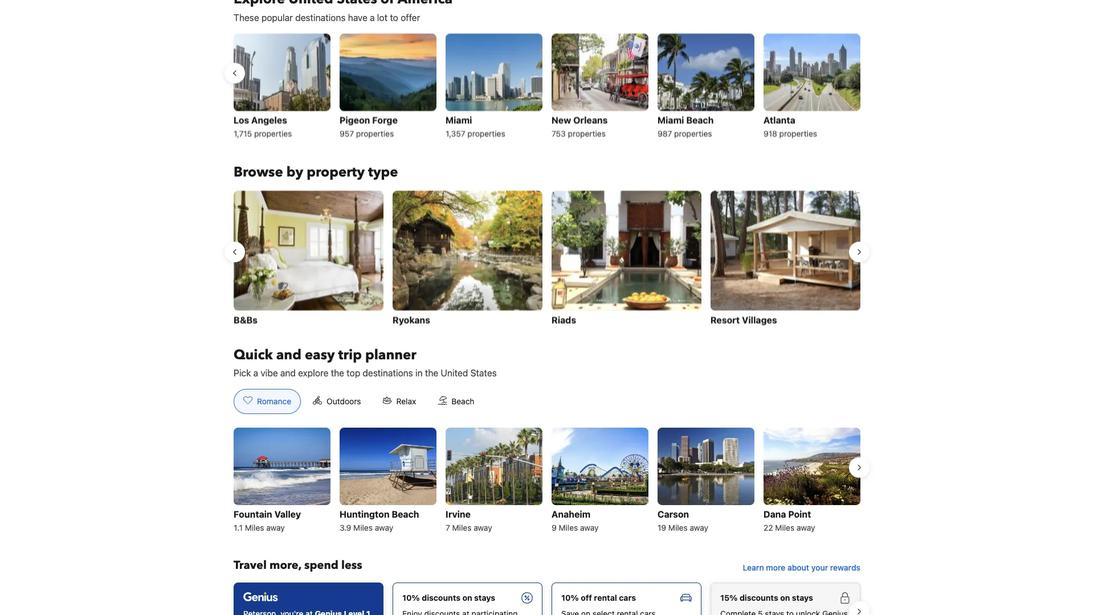 Task type: vqa. For each thing, say whether or not it's contained in the screenshot.
"YalaRent Orchid Boutique Apartments" on the right
no



Task type: describe. For each thing, give the bounding box(es) containing it.
to
[[390, 12, 399, 23]]

anaheim 9 miles away
[[552, 509, 599, 533]]

anaheim
[[552, 509, 591, 520]]

miles inside the carson 19 miles away
[[669, 524, 688, 533]]

resort villages
[[711, 314, 778, 325]]

irvine
[[446, 509, 471, 520]]

orleans
[[574, 115, 608, 125]]

1,357
[[446, 129, 466, 138]]

1 vertical spatial and
[[281, 368, 296, 379]]

a inside quick and easy trip planner pick a vibe and explore the top destinations in the united states
[[254, 368, 258, 379]]

vibe
[[261, 368, 278, 379]]

properties for new
[[568, 129, 606, 138]]

away inside the fountain valley 1.1 miles away
[[267, 524, 285, 533]]

top
[[347, 368, 361, 379]]

forge
[[373, 115, 398, 125]]

miles inside dana point 22 miles away
[[776, 524, 795, 533]]

learn more about your rewards link
[[739, 558, 866, 579]]

los angeles 1,715 properties
[[234, 115, 292, 138]]

fountain
[[234, 509, 272, 520]]

new orleans 753 properties
[[552, 115, 608, 138]]

relax
[[397, 397, 416, 407]]

huntington beach 3.9 miles away
[[340, 509, 419, 533]]

region containing fountain valley
[[225, 424, 870, 540]]

pick
[[234, 368, 251, 379]]

918
[[764, 129, 778, 138]]

region containing 10% discounts on stays
[[225, 579, 870, 616]]

more
[[767, 564, 786, 573]]

away inside anaheim 9 miles away
[[581, 524, 599, 533]]

irvine 7 miles away
[[446, 509, 493, 533]]

b&bs link
[[234, 191, 384, 328]]

romance button
[[234, 389, 301, 415]]

property
[[307, 163, 365, 182]]

2 the from the left
[[425, 368, 439, 379]]

outdoors button
[[303, 389, 371, 415]]

villages
[[743, 314, 778, 325]]

10% for 10% discounts on stays
[[403, 594, 420, 603]]

miami for beach
[[658, 115, 685, 125]]

miles inside the fountain valley 1.1 miles away
[[245, 524, 264, 533]]

more,
[[270, 558, 302, 574]]

spend
[[304, 558, 339, 574]]

atlanta
[[764, 115, 796, 125]]

rental
[[594, 594, 618, 603]]

9
[[552, 524, 557, 533]]

957
[[340, 129, 354, 138]]

7
[[446, 524, 450, 533]]

off
[[581, 594, 593, 603]]

0 vertical spatial and
[[276, 346, 302, 365]]

3.9
[[340, 524, 352, 533]]

travel
[[234, 558, 267, 574]]

on for 10% discounts on stays
[[463, 594, 473, 603]]

region containing los angeles
[[225, 29, 870, 145]]

about
[[788, 564, 810, 573]]

22
[[764, 524, 774, 533]]

states
[[471, 368, 497, 379]]

angeles
[[251, 115, 287, 125]]

stays for 15% discounts on stays
[[793, 594, 814, 603]]

b&bs
[[234, 314, 258, 325]]

beach inside button
[[452, 397, 475, 407]]

carson
[[658, 509, 690, 520]]

987
[[658, 129, 673, 138]]

in
[[416, 368, 423, 379]]

1 horizontal spatial a
[[370, 12, 375, 23]]

discounts for 15%
[[740, 594, 779, 603]]

ryokans link
[[393, 191, 543, 328]]

learn more about your rewards
[[743, 564, 861, 573]]

miles inside irvine 7 miles away
[[453, 524, 472, 533]]

1,715
[[234, 129, 252, 138]]

discounts for 10%
[[422, 594, 461, 603]]

quick and easy trip planner pick a vibe and explore the top destinations in the united states
[[234, 346, 497, 379]]

carson 19 miles away
[[658, 509, 709, 533]]

tab list containing romance
[[225, 389, 494, 415]]

lot
[[377, 12, 388, 23]]

less
[[342, 558, 363, 574]]

rewards
[[831, 564, 861, 573]]

beach button
[[428, 389, 484, 415]]

properties for pigeon
[[356, 129, 394, 138]]

19
[[658, 524, 667, 533]]

away inside the carson 19 miles away
[[690, 524, 709, 533]]

1 the from the left
[[331, 368, 344, 379]]

miami 1,357 properties
[[446, 115, 506, 138]]

miles inside anaheim 9 miles away
[[559, 524, 578, 533]]

learn
[[743, 564, 765, 573]]

miles inside huntington beach 3.9 miles away
[[354, 524, 373, 533]]

romance
[[257, 397, 291, 407]]

browse
[[234, 163, 283, 182]]

atlanta 918 properties
[[764, 115, 818, 138]]

resort
[[711, 314, 740, 325]]



Task type: locate. For each thing, give the bounding box(es) containing it.
properties right 987
[[675, 129, 713, 138]]

beach for miami beach
[[687, 115, 714, 125]]

the left top
[[331, 368, 344, 379]]

valley
[[275, 509, 301, 520]]

away inside huntington beach 3.9 miles away
[[375, 524, 394, 533]]

2 on from the left
[[781, 594, 791, 603]]

0 horizontal spatial a
[[254, 368, 258, 379]]

properties down forge on the top of page
[[356, 129, 394, 138]]

miles down fountain
[[245, 524, 264, 533]]

properties inside miami beach 987 properties
[[675, 129, 713, 138]]

the
[[331, 368, 344, 379], [425, 368, 439, 379]]

2 10% from the left
[[562, 594, 579, 603]]

miles down anaheim
[[559, 524, 578, 533]]

10% off rental cars link
[[552, 583, 702, 616]]

away down point
[[797, 524, 816, 533]]

6 properties from the left
[[780, 129, 818, 138]]

5 away from the left
[[690, 524, 709, 533]]

0 horizontal spatial on
[[463, 594, 473, 603]]

destinations
[[295, 12, 346, 23], [363, 368, 413, 379]]

miami up 987
[[658, 115, 685, 125]]

discounts
[[422, 594, 461, 603], [740, 594, 779, 603]]

1 vertical spatial beach
[[452, 397, 475, 407]]

properties down atlanta
[[780, 129, 818, 138]]

15% discounts on stays link
[[711, 583, 861, 616]]

5 properties from the left
[[675, 129, 713, 138]]

1 on from the left
[[463, 594, 473, 603]]

riads link
[[552, 191, 702, 328]]

these
[[234, 12, 259, 23]]

1 properties from the left
[[254, 129, 292, 138]]

new
[[552, 115, 572, 125]]

1 miami from the left
[[446, 115, 472, 125]]

3 away from the left
[[474, 524, 493, 533]]

type
[[368, 163, 398, 182]]

miami inside miami beach 987 properties
[[658, 115, 685, 125]]

properties inside los angeles 1,715 properties
[[254, 129, 292, 138]]

these popular destinations have a lot to offer
[[234, 12, 421, 23]]

outdoors
[[327, 397, 361, 407]]

0 horizontal spatial destinations
[[295, 12, 346, 23]]

1 stays from the left
[[475, 594, 496, 603]]

properties for miami
[[675, 129, 713, 138]]

3 region from the top
[[225, 424, 870, 540]]

1 vertical spatial a
[[254, 368, 258, 379]]

10% discounts on stays link
[[393, 583, 543, 616]]

point
[[789, 509, 812, 520]]

1 10% from the left
[[403, 594, 420, 603]]

resort villages link
[[711, 191, 861, 328]]

10% off rental cars
[[562, 594, 636, 603]]

stays for 10% discounts on stays
[[475, 594, 496, 603]]

15%
[[721, 594, 738, 603]]

properties inside atlanta 918 properties
[[780, 129, 818, 138]]

1 vertical spatial destinations
[[363, 368, 413, 379]]

0 vertical spatial destinations
[[295, 12, 346, 23]]

1 miles from the left
[[245, 524, 264, 533]]

10% for 10% off rental cars
[[562, 594, 579, 603]]

cars
[[619, 594, 636, 603]]

5 miles from the left
[[669, 524, 688, 533]]

pigeon forge 957 properties
[[340, 115, 398, 138]]

discounts inside 15% discounts on stays link
[[740, 594, 779, 603]]

on for 15% discounts on stays
[[781, 594, 791, 603]]

1 horizontal spatial beach
[[452, 397, 475, 407]]

4 miles from the left
[[559, 524, 578, 533]]

and up vibe
[[276, 346, 302, 365]]

riads
[[552, 314, 577, 325]]

0 horizontal spatial discounts
[[422, 594, 461, 603]]

1 horizontal spatial the
[[425, 368, 439, 379]]

2 away from the left
[[375, 524, 394, 533]]

miami up 1,357
[[446, 115, 472, 125]]

1 horizontal spatial 10%
[[562, 594, 579, 603]]

properties right 1,357
[[468, 129, 506, 138]]

and
[[276, 346, 302, 365], [281, 368, 296, 379]]

1 horizontal spatial discounts
[[740, 594, 779, 603]]

1 horizontal spatial stays
[[793, 594, 814, 603]]

4 away from the left
[[581, 524, 599, 533]]

0 horizontal spatial stays
[[475, 594, 496, 603]]

away down valley
[[267, 524, 285, 533]]

2 region from the top
[[225, 186, 870, 332]]

miles right 7
[[453, 524, 472, 533]]

destinations left have
[[295, 12, 346, 23]]

0 vertical spatial beach
[[687, 115, 714, 125]]

1 away from the left
[[267, 524, 285, 533]]

beach inside huntington beach 3.9 miles away
[[392, 509, 419, 520]]

properties inside 'miami 1,357 properties'
[[468, 129, 506, 138]]

ryokans
[[393, 314, 430, 325]]

trip
[[339, 346, 362, 365]]

1 region from the top
[[225, 29, 870, 145]]

6 away from the left
[[797, 524, 816, 533]]

2 horizontal spatial beach
[[687, 115, 714, 125]]

4 properties from the left
[[568, 129, 606, 138]]

away right 7
[[474, 524, 493, 533]]

0 horizontal spatial miami
[[446, 115, 472, 125]]

away right 19
[[690, 524, 709, 533]]

1 horizontal spatial destinations
[[363, 368, 413, 379]]

0 horizontal spatial the
[[331, 368, 344, 379]]

0 horizontal spatial 10%
[[403, 594, 420, 603]]

1 horizontal spatial miami
[[658, 115, 685, 125]]

3 miles from the left
[[453, 524, 472, 533]]

away
[[267, 524, 285, 533], [375, 524, 394, 533], [474, 524, 493, 533], [581, 524, 599, 533], [690, 524, 709, 533], [797, 524, 816, 533]]

popular
[[262, 12, 293, 23]]

beach for huntington beach
[[392, 509, 419, 520]]

relax button
[[373, 389, 426, 415]]

2 vertical spatial beach
[[392, 509, 419, 520]]

quick
[[234, 346, 273, 365]]

destinations down planner
[[363, 368, 413, 379]]

0 vertical spatial a
[[370, 12, 375, 23]]

properties inside new orleans 753 properties
[[568, 129, 606, 138]]

a left lot
[[370, 12, 375, 23]]

pigeon
[[340, 115, 370, 125]]

away down anaheim
[[581, 524, 599, 533]]

0 horizontal spatial beach
[[392, 509, 419, 520]]

a left vibe
[[254, 368, 258, 379]]

properties for los
[[254, 129, 292, 138]]

2 properties from the left
[[356, 129, 394, 138]]

away inside dana point 22 miles away
[[797, 524, 816, 533]]

region
[[225, 29, 870, 145], [225, 186, 870, 332], [225, 424, 870, 540], [225, 579, 870, 616]]

away down huntington
[[375, 524, 394, 533]]

dana
[[764, 509, 787, 520]]

10%
[[403, 594, 420, 603], [562, 594, 579, 603]]

fountain valley 1.1 miles away
[[234, 509, 301, 533]]

753
[[552, 129, 566, 138]]

browse by property type
[[234, 163, 398, 182]]

3 properties from the left
[[468, 129, 506, 138]]

explore
[[298, 368, 329, 379]]

united
[[441, 368, 468, 379]]

travel more, spend less
[[234, 558, 363, 574]]

properties inside 'pigeon forge 957 properties'
[[356, 129, 394, 138]]

2 miles from the left
[[354, 524, 373, 533]]

miles down huntington
[[354, 524, 373, 533]]

the right in
[[425, 368, 439, 379]]

2 stays from the left
[[793, 594, 814, 603]]

4 region from the top
[[225, 579, 870, 616]]

destinations inside quick and easy trip planner pick a vibe and explore the top destinations in the united states
[[363, 368, 413, 379]]

6 miles from the left
[[776, 524, 795, 533]]

1.1
[[234, 524, 243, 533]]

tab list
[[225, 389, 494, 415]]

beach
[[687, 115, 714, 125], [452, 397, 475, 407], [392, 509, 419, 520]]

10% discounts on stays
[[403, 594, 496, 603]]

offer
[[401, 12, 421, 23]]

huntington
[[340, 509, 390, 520]]

blue genius logo image
[[244, 593, 278, 602], [244, 593, 278, 602]]

region containing b&bs
[[225, 186, 870, 332]]

1 discounts from the left
[[422, 594, 461, 603]]

properties down angeles
[[254, 129, 292, 138]]

miami for 1,357
[[446, 115, 472, 125]]

miles
[[245, 524, 264, 533], [354, 524, 373, 533], [453, 524, 472, 533], [559, 524, 578, 533], [669, 524, 688, 533], [776, 524, 795, 533]]

2 discounts from the left
[[740, 594, 779, 603]]

miles down carson
[[669, 524, 688, 533]]

1 horizontal spatial on
[[781, 594, 791, 603]]

miami beach 987 properties
[[658, 115, 714, 138]]

away inside irvine 7 miles away
[[474, 524, 493, 533]]

have
[[348, 12, 368, 23]]

miles right 22
[[776, 524, 795, 533]]

beach inside miami beach 987 properties
[[687, 115, 714, 125]]

miami
[[446, 115, 472, 125], [658, 115, 685, 125]]

planner
[[365, 346, 417, 365]]

2 miami from the left
[[658, 115, 685, 125]]

discounts inside 10% discounts on stays link
[[422, 594, 461, 603]]

15% discounts on stays
[[721, 594, 814, 603]]

properties down the orleans
[[568, 129, 606, 138]]

los
[[234, 115, 249, 125]]

easy
[[305, 346, 335, 365]]

your
[[812, 564, 829, 573]]

by
[[287, 163, 303, 182]]

dana point 22 miles away
[[764, 509, 816, 533]]

properties
[[254, 129, 292, 138], [356, 129, 394, 138], [468, 129, 506, 138], [568, 129, 606, 138], [675, 129, 713, 138], [780, 129, 818, 138]]

and right vibe
[[281, 368, 296, 379]]

miami inside 'miami 1,357 properties'
[[446, 115, 472, 125]]



